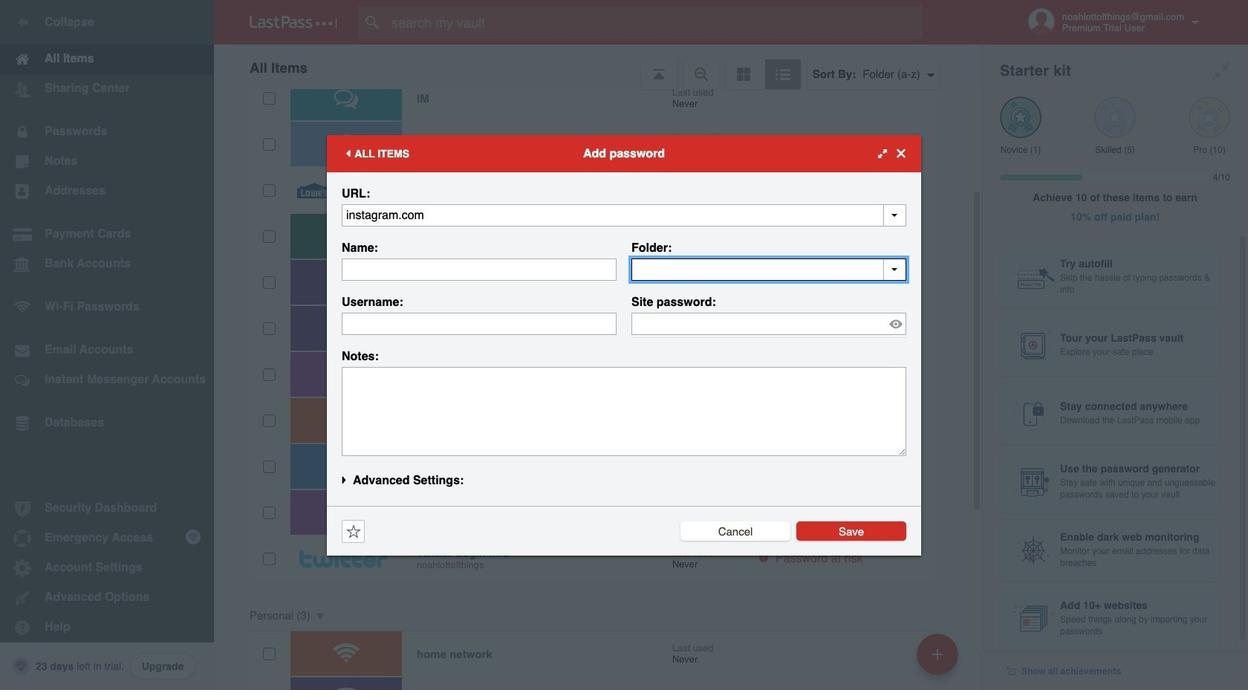 Task type: describe. For each thing, give the bounding box(es) containing it.
vault options navigation
[[214, 45, 983, 89]]

new item image
[[933, 649, 943, 660]]

main navigation navigation
[[0, 0, 214, 691]]



Task type: locate. For each thing, give the bounding box(es) containing it.
lastpass image
[[250, 16, 337, 29]]

dialog
[[327, 135, 922, 556]]

new item navigation
[[912, 630, 968, 691]]

search my vault text field
[[358, 6, 952, 39]]

None text field
[[342, 258, 617, 281], [342, 313, 617, 335], [342, 258, 617, 281], [342, 313, 617, 335]]

Search search field
[[358, 6, 952, 39]]

None password field
[[632, 313, 907, 335]]

None text field
[[342, 204, 907, 226], [632, 258, 907, 281], [342, 367, 907, 456], [342, 204, 907, 226], [632, 258, 907, 281], [342, 367, 907, 456]]



